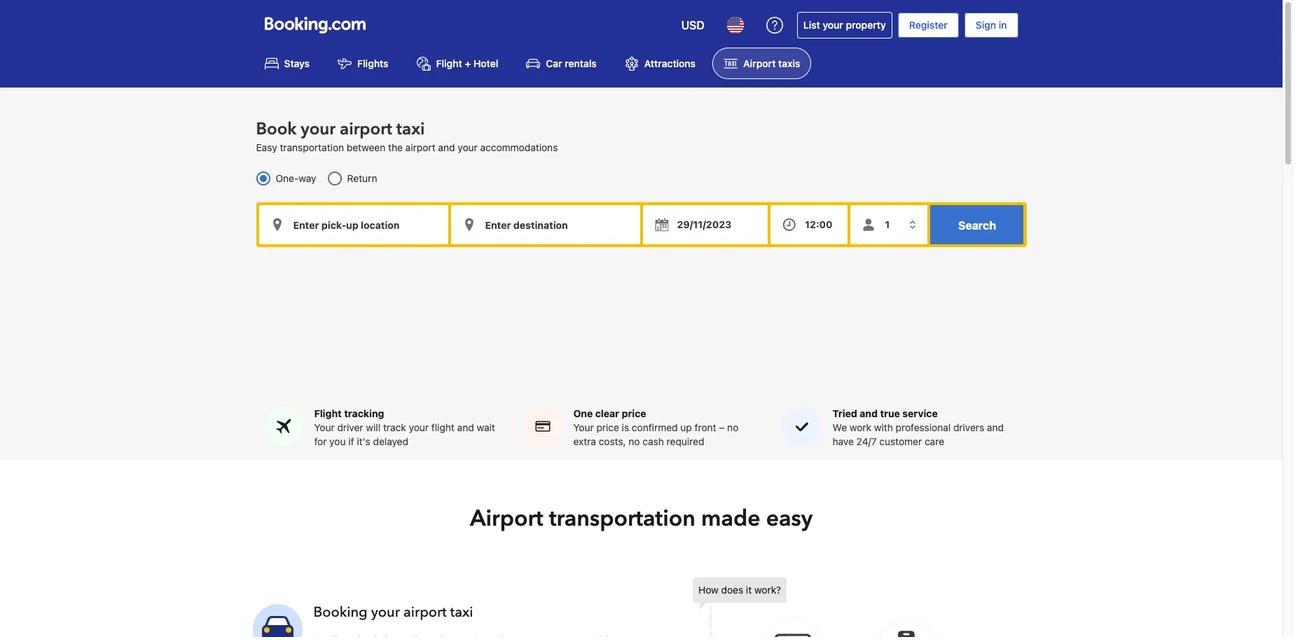 Task type: locate. For each thing, give the bounding box(es) containing it.
1 horizontal spatial transportation
[[549, 504, 696, 534]]

0 vertical spatial taxi
[[396, 118, 425, 141]]

your left accommodations
[[458, 142, 478, 154]]

booking your airport taxi
[[314, 603, 473, 622]]

your right book
[[301, 118, 336, 141]]

have
[[833, 436, 854, 447]]

sign in
[[976, 19, 1007, 31]]

if
[[348, 436, 354, 447]]

0 horizontal spatial transportation
[[280, 142, 344, 154]]

airport for booking
[[403, 603, 447, 622]]

the
[[388, 142, 403, 154]]

register
[[909, 19, 948, 31]]

price
[[622, 408, 646, 419], [597, 422, 619, 433]]

your right track
[[409, 422, 429, 433]]

delayed
[[373, 436, 408, 447]]

1 horizontal spatial no
[[727, 422, 739, 433]]

airport taxis
[[743, 58, 800, 70]]

taxis
[[778, 58, 800, 70]]

booking
[[314, 603, 368, 622]]

0 horizontal spatial taxi
[[396, 118, 425, 141]]

1 vertical spatial transportation
[[549, 504, 696, 534]]

driver
[[337, 422, 363, 433]]

0 horizontal spatial no
[[629, 436, 640, 447]]

price down clear
[[597, 422, 619, 433]]

tracking
[[344, 408, 384, 419]]

one-way
[[276, 173, 316, 184]]

service
[[903, 408, 938, 419]]

1 horizontal spatial flight
[[436, 58, 462, 70]]

stays
[[284, 58, 310, 70]]

and right the
[[438, 142, 455, 154]]

way
[[299, 173, 316, 184]]

stays link
[[253, 48, 321, 79]]

book your airport taxi easy transportation between the airport and your accommodations
[[256, 118, 558, 154]]

your down one at left
[[573, 422, 594, 433]]

1 horizontal spatial taxi
[[450, 603, 473, 622]]

true
[[880, 408, 900, 419]]

1 vertical spatial airport
[[470, 504, 543, 534]]

register link
[[898, 13, 959, 38]]

1 your from the left
[[314, 422, 335, 433]]

your inside one clear price your price is confirmed up front – no extra costs, no cash required
[[573, 422, 594, 433]]

your for book
[[301, 118, 336, 141]]

required
[[667, 436, 704, 447]]

transportation
[[280, 142, 344, 154], [549, 504, 696, 534]]

booking airport taxi image
[[693, 578, 987, 638], [253, 605, 302, 638]]

and
[[438, 142, 455, 154], [860, 408, 878, 419], [457, 422, 474, 433], [987, 422, 1004, 433]]

12:00
[[805, 219, 833, 231]]

airport
[[340, 118, 392, 141], [405, 142, 436, 154], [403, 603, 447, 622]]

flight
[[436, 58, 462, 70], [314, 408, 342, 419]]

1 horizontal spatial price
[[622, 408, 646, 419]]

2 vertical spatial airport
[[403, 603, 447, 622]]

your inside flight tracking your driver will track your flight and wait for you if it's delayed
[[409, 422, 429, 433]]

costs,
[[599, 436, 626, 447]]

0 vertical spatial price
[[622, 408, 646, 419]]

no
[[727, 422, 739, 433], [629, 436, 640, 447]]

0 horizontal spatial airport
[[470, 504, 543, 534]]

and inside flight tracking your driver will track your flight and wait for you if it's delayed
[[457, 422, 474, 433]]

1 horizontal spatial airport
[[743, 58, 776, 70]]

0 horizontal spatial flight
[[314, 408, 342, 419]]

confirmed
[[632, 422, 678, 433]]

flight up driver
[[314, 408, 342, 419]]

2 your from the left
[[573, 422, 594, 433]]

1 vertical spatial no
[[629, 436, 640, 447]]

no down is
[[629, 436, 640, 447]]

your
[[823, 19, 843, 31], [301, 118, 336, 141], [458, 142, 478, 154], [409, 422, 429, 433], [371, 603, 400, 622]]

0 vertical spatial flight
[[436, 58, 462, 70]]

track
[[383, 422, 406, 433]]

no right –
[[727, 422, 739, 433]]

list your property link
[[797, 12, 892, 39]]

usd
[[681, 19, 705, 32]]

airport
[[743, 58, 776, 70], [470, 504, 543, 534]]

0 vertical spatial transportation
[[280, 142, 344, 154]]

wait
[[477, 422, 495, 433]]

1 vertical spatial taxi
[[450, 603, 473, 622]]

front
[[695, 422, 716, 433]]

will
[[366, 422, 381, 433]]

24/7
[[857, 436, 877, 447]]

how does it work?
[[698, 584, 781, 596]]

hotel
[[474, 58, 498, 70]]

attractions
[[644, 58, 696, 70]]

and left wait
[[457, 422, 474, 433]]

drivers
[[953, 422, 984, 433]]

Enter destination text field
[[451, 205, 640, 245]]

list your property
[[803, 19, 886, 31]]

your right list
[[823, 19, 843, 31]]

flight left +
[[436, 58, 462, 70]]

you
[[329, 436, 346, 447]]

search
[[958, 219, 996, 232]]

in
[[999, 19, 1007, 31]]

0 horizontal spatial your
[[314, 422, 335, 433]]

0 vertical spatial airport
[[743, 58, 776, 70]]

29/11/2023
[[677, 219, 732, 231]]

taxi inside book your airport taxi easy transportation between the airport and your accommodations
[[396, 118, 425, 141]]

1 horizontal spatial your
[[573, 422, 594, 433]]

easy
[[256, 142, 277, 154]]

1 vertical spatial flight
[[314, 408, 342, 419]]

taxi
[[396, 118, 425, 141], [450, 603, 473, 622]]

it
[[746, 584, 752, 596]]

flight inside flight tracking your driver will track your flight and wait for you if it's delayed
[[314, 408, 342, 419]]

your right booking
[[371, 603, 400, 622]]

0 vertical spatial airport
[[340, 118, 392, 141]]

your inside flight tracking your driver will track your flight and wait for you if it's delayed
[[314, 422, 335, 433]]

–
[[719, 422, 725, 433]]

1 vertical spatial price
[[597, 422, 619, 433]]

airport for book
[[340, 118, 392, 141]]

and inside book your airport taxi easy transportation between the airport and your accommodations
[[438, 142, 455, 154]]

car rentals link
[[515, 48, 608, 79]]

price up is
[[622, 408, 646, 419]]

1 vertical spatial airport
[[405, 142, 436, 154]]

extra
[[573, 436, 596, 447]]

your up the for
[[314, 422, 335, 433]]

clear
[[595, 408, 619, 419]]

your
[[314, 422, 335, 433], [573, 422, 594, 433]]



Task type: describe. For each thing, give the bounding box(es) containing it.
29/11/2023 button
[[643, 205, 768, 245]]

car rentals
[[546, 58, 597, 70]]

flight
[[431, 422, 455, 433]]

made
[[701, 504, 761, 534]]

attractions link
[[614, 48, 707, 79]]

taxi for book
[[396, 118, 425, 141]]

care
[[925, 436, 944, 447]]

flight for flight tracking your driver will track your flight and wait for you if it's delayed
[[314, 408, 342, 419]]

booking.com online hotel reservations image
[[264, 17, 365, 34]]

customer
[[879, 436, 922, 447]]

rentals
[[565, 58, 597, 70]]

search button
[[931, 205, 1024, 245]]

flights link
[[327, 48, 400, 79]]

accommodations
[[480, 142, 558, 154]]

your for list
[[823, 19, 843, 31]]

cash
[[643, 436, 664, 447]]

tried
[[833, 408, 857, 419]]

up
[[681, 422, 692, 433]]

car
[[546, 58, 562, 70]]

easy
[[766, 504, 813, 534]]

your for booking
[[371, 603, 400, 622]]

+
[[465, 58, 471, 70]]

with
[[874, 422, 893, 433]]

flight + hotel
[[436, 58, 498, 70]]

airport taxis link
[[713, 48, 812, 79]]

work
[[850, 422, 872, 433]]

and right drivers
[[987, 422, 1004, 433]]

usd button
[[673, 8, 713, 42]]

it's
[[357, 436, 370, 447]]

airport for airport transportation made easy
[[470, 504, 543, 534]]

flights
[[357, 58, 389, 70]]

return
[[347, 173, 377, 184]]

one-
[[276, 173, 299, 184]]

list
[[803, 19, 820, 31]]

Enter pick-up location text field
[[259, 205, 448, 245]]

0 horizontal spatial booking airport taxi image
[[253, 605, 302, 638]]

airport transportation made easy
[[470, 504, 813, 534]]

flight for flight + hotel
[[436, 58, 462, 70]]

12:00 button
[[771, 205, 848, 245]]

and up work
[[860, 408, 878, 419]]

how
[[698, 584, 719, 596]]

0 horizontal spatial price
[[597, 422, 619, 433]]

one
[[573, 408, 593, 419]]

professional
[[896, 422, 951, 433]]

flight + hotel link
[[405, 48, 510, 79]]

for
[[314, 436, 327, 447]]

property
[[846, 19, 886, 31]]

transportation inside book your airport taxi easy transportation between the airport and your accommodations
[[280, 142, 344, 154]]

taxi for booking
[[450, 603, 473, 622]]

flight tracking your driver will track your flight and wait for you if it's delayed
[[314, 408, 495, 447]]

book
[[256, 118, 297, 141]]

work?
[[755, 584, 781, 596]]

is
[[622, 422, 629, 433]]

tried and true service we work with professional drivers and have 24/7 customer care
[[833, 408, 1004, 447]]

does
[[721, 584, 743, 596]]

one clear price your price is confirmed up front – no extra costs, no cash required
[[573, 408, 739, 447]]

we
[[833, 422, 847, 433]]

0 vertical spatial no
[[727, 422, 739, 433]]

sign in link
[[965, 13, 1018, 38]]

1 horizontal spatial booking airport taxi image
[[693, 578, 987, 638]]

sign
[[976, 19, 996, 31]]

airport for airport taxis
[[743, 58, 776, 70]]

between
[[347, 142, 385, 154]]



Task type: vqa. For each thing, say whether or not it's contained in the screenshot.
One- at the top left
yes



